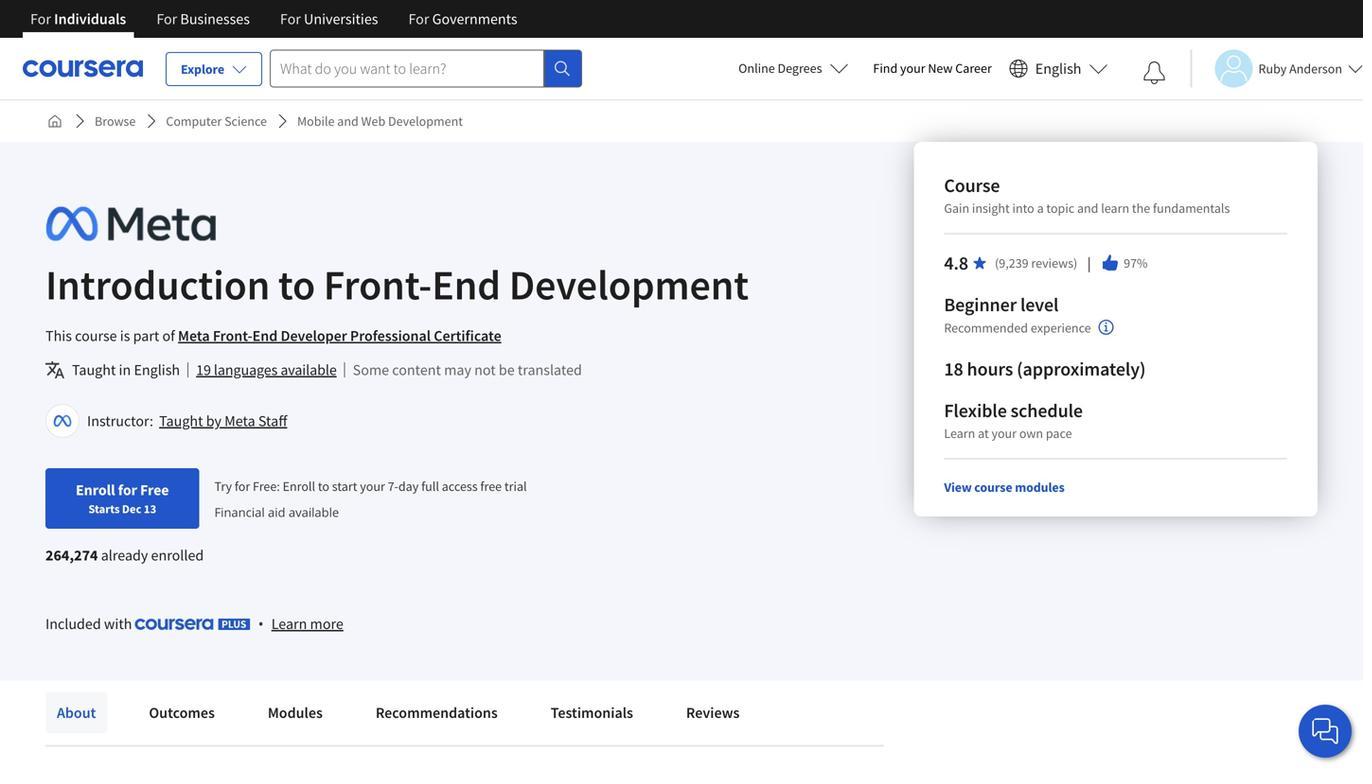 Task type: vqa. For each thing, say whether or not it's contained in the screenshot.
PROFESSIONAL
yes



Task type: describe. For each thing, give the bounding box(es) containing it.
introduction
[[45, 258, 270, 311]]

modules
[[1015, 479, 1065, 496]]

at
[[978, 425, 989, 442]]

find your new career
[[873, 60, 992, 77]]

individuals
[[54, 9, 126, 28]]

full
[[421, 478, 439, 495]]

dec
[[122, 502, 141, 517]]

new
[[928, 60, 953, 77]]

explore button
[[166, 52, 262, 86]]

testimonials
[[551, 704, 633, 723]]

staff
[[258, 412, 287, 431]]

0 horizontal spatial end
[[252, 327, 278, 345]]

mobile
[[297, 113, 335, 130]]

taught by meta staff link
[[159, 412, 287, 431]]

1 horizontal spatial end
[[432, 258, 501, 311]]

for for enroll
[[118, 481, 137, 500]]

ruby anderson
[[1258, 60, 1342, 77]]

banner navigation
[[15, 0, 533, 38]]

businesses
[[180, 9, 250, 28]]

included
[[45, 615, 101, 633]]

aid
[[268, 504, 285, 521]]

course gain insight into a topic and learn the fundamentals
[[944, 174, 1230, 217]]

taught by meta staff image
[[48, 407, 77, 435]]

learn
[[1101, 200, 1129, 217]]

english button
[[1001, 38, 1115, 99]]

view course modules link
[[944, 479, 1065, 496]]

access
[[442, 478, 478, 495]]

modules
[[268, 704, 323, 723]]

and inside course gain insight into a topic and learn the fundamentals
[[1077, 200, 1098, 217]]

computer science
[[166, 113, 267, 130]]

coursera image
[[23, 53, 143, 84]]

for for universities
[[280, 9, 301, 28]]

enrolled
[[151, 546, 204, 565]]

mobile and web development link
[[290, 104, 470, 138]]

english inside button
[[1035, 59, 1081, 78]]

reviews)
[[1031, 255, 1077, 272]]

enroll inside the enroll for free starts dec 13
[[76, 481, 115, 500]]

by
[[206, 412, 221, 431]]

(9,239 reviews) |
[[995, 253, 1093, 273]]

online degrees button
[[723, 47, 864, 89]]

more
[[310, 615, 343, 634]]

about
[[57, 704, 96, 723]]

degrees
[[778, 60, 822, 77]]

browse
[[95, 113, 136, 130]]

day
[[398, 478, 419, 495]]

0 vertical spatial to
[[278, 258, 315, 311]]

for businesses
[[156, 9, 250, 28]]

governments
[[432, 9, 517, 28]]

part
[[133, 327, 159, 345]]

introduction to front-end development
[[45, 258, 749, 311]]

own
[[1019, 425, 1043, 442]]

course for view
[[974, 479, 1012, 496]]

beginner level
[[944, 293, 1059, 317]]

recommendations
[[376, 704, 498, 723]]

4.8
[[944, 251, 968, 275]]

7-
[[388, 478, 398, 495]]

meta front-end developer professional certificate link
[[178, 327, 501, 345]]

explore
[[181, 61, 224, 78]]

try for free: enroll to start your 7-day full access free trial financial aid available
[[214, 478, 527, 521]]

pace
[[1046, 425, 1072, 442]]

19 languages available
[[196, 361, 337, 380]]

0 horizontal spatial meta
[[178, 327, 210, 345]]

recommended experience
[[944, 319, 1091, 336]]

anderson
[[1289, 60, 1342, 77]]

included with
[[45, 615, 135, 633]]

experience
[[1031, 319, 1091, 336]]

developer
[[281, 327, 347, 345]]

universities
[[304, 9, 378, 28]]

hours
[[967, 357, 1013, 381]]

recommended
[[944, 319, 1028, 336]]

level
[[1020, 293, 1059, 317]]

•
[[258, 614, 264, 634]]

1 vertical spatial development
[[509, 258, 749, 311]]

97%
[[1124, 255, 1148, 272]]

0 horizontal spatial english
[[134, 361, 180, 380]]

coursera plus image
[[135, 619, 251, 630]]

(approximately)
[[1017, 357, 1146, 381]]

languages
[[214, 361, 278, 380]]

beginner
[[944, 293, 1017, 317]]

course for this
[[75, 327, 117, 345]]

testimonials link
[[539, 692, 645, 734]]

the
[[1132, 200, 1150, 217]]

0 horizontal spatial and
[[337, 113, 359, 130]]

some content may not be translated
[[353, 361, 582, 380]]

content
[[392, 361, 441, 380]]



Task type: locate. For each thing, give the bounding box(es) containing it.
0 vertical spatial english
[[1035, 59, 1081, 78]]

1 vertical spatial to
[[318, 478, 329, 495]]

1 horizontal spatial your
[[900, 60, 925, 77]]

gain
[[944, 200, 969, 217]]

learn inside • learn more
[[271, 615, 307, 634]]

2 vertical spatial your
[[360, 478, 385, 495]]

reviews
[[686, 704, 740, 723]]

your inside try for free: enroll to start your 7-day full access free trial financial aid available
[[360, 478, 385, 495]]

meta
[[178, 327, 210, 345], [224, 412, 255, 431]]

0 vertical spatial front-
[[323, 258, 432, 311]]

meta right by
[[224, 412, 255, 431]]

for inside try for free: enroll to start your 7-day full access free trial financial aid available
[[235, 478, 250, 495]]

not
[[474, 361, 496, 380]]

4 for from the left
[[408, 9, 429, 28]]

home image
[[47, 114, 62, 129]]

this course is part of meta front-end developer professional certificate
[[45, 327, 501, 345]]

1 horizontal spatial english
[[1035, 59, 1081, 78]]

online
[[738, 60, 775, 77]]

0 vertical spatial course
[[75, 327, 117, 345]]

english right career
[[1035, 59, 1081, 78]]

taught left by
[[159, 412, 203, 431]]

What do you want to learn? text field
[[270, 50, 544, 88]]

course left is
[[75, 327, 117, 345]]

0 horizontal spatial to
[[278, 258, 315, 311]]

264,274 already enrolled
[[45, 546, 204, 565]]

front- up languages
[[213, 327, 252, 345]]

0 vertical spatial learn
[[944, 425, 975, 442]]

for individuals
[[30, 9, 126, 28]]

your right at
[[991, 425, 1017, 442]]

fundamentals
[[1153, 200, 1230, 217]]

enroll up 'starts'
[[76, 481, 115, 500]]

0 vertical spatial available
[[280, 361, 337, 380]]

translated
[[518, 361, 582, 380]]

instructor:
[[87, 412, 153, 431]]

available inside try for free: enroll to start your 7-day full access free trial financial aid available
[[289, 504, 339, 521]]

for up dec at left bottom
[[118, 481, 137, 500]]

1 vertical spatial course
[[974, 479, 1012, 496]]

recommendations link
[[364, 692, 509, 734]]

0 horizontal spatial taught
[[72, 361, 116, 380]]

0 vertical spatial taught
[[72, 361, 116, 380]]

0 horizontal spatial enroll
[[76, 481, 115, 500]]

taught left in
[[72, 361, 116, 380]]

enroll inside try for free: enroll to start your 7-day full access free trial financial aid available
[[283, 478, 315, 495]]

with
[[104, 615, 132, 633]]

for right try
[[235, 478, 250, 495]]

trial
[[504, 478, 527, 495]]

0 vertical spatial and
[[337, 113, 359, 130]]

0 horizontal spatial course
[[75, 327, 117, 345]]

taught in english
[[72, 361, 180, 380]]

find
[[873, 60, 898, 77]]

1 horizontal spatial to
[[318, 478, 329, 495]]

topic
[[1046, 200, 1074, 217]]

for left individuals
[[30, 9, 51, 28]]

course
[[944, 174, 1000, 197]]

meta image
[[45, 203, 216, 245]]

1 vertical spatial front-
[[213, 327, 252, 345]]

1 vertical spatial meta
[[224, 412, 255, 431]]

0 vertical spatial end
[[432, 258, 501, 311]]

free
[[480, 478, 502, 495]]

english right in
[[134, 361, 180, 380]]

1 horizontal spatial learn
[[944, 425, 975, 442]]

19
[[196, 361, 211, 380]]

0 horizontal spatial front-
[[213, 327, 252, 345]]

course right view
[[974, 479, 1012, 496]]

may
[[444, 361, 471, 380]]

0 horizontal spatial learn
[[271, 615, 307, 634]]

ruby
[[1258, 60, 1287, 77]]

18 hours (approximately)
[[944, 357, 1146, 381]]

course
[[75, 327, 117, 345], [974, 479, 1012, 496]]

and left web
[[337, 113, 359, 130]]

to
[[278, 258, 315, 311], [318, 478, 329, 495]]

science
[[224, 113, 267, 130]]

about link
[[45, 692, 107, 734]]

modules link
[[256, 692, 334, 734]]

enroll
[[283, 478, 315, 495], [76, 481, 115, 500]]

1 vertical spatial and
[[1077, 200, 1098, 217]]

front-
[[323, 258, 432, 311], [213, 327, 252, 345]]

certificate
[[434, 327, 501, 345]]

for
[[235, 478, 250, 495], [118, 481, 137, 500]]

0 vertical spatial your
[[900, 60, 925, 77]]

2 horizontal spatial your
[[991, 425, 1017, 442]]

0 horizontal spatial development
[[388, 113, 463, 130]]

0 horizontal spatial for
[[118, 481, 137, 500]]

1 horizontal spatial and
[[1077, 200, 1098, 217]]

available right aid
[[289, 504, 339, 521]]

to left start
[[318, 478, 329, 495]]

end up 19 languages available button at the top of page
[[252, 327, 278, 345]]

view course modules
[[944, 479, 1065, 496]]

learn more link
[[271, 612, 343, 636]]

1 horizontal spatial front-
[[323, 258, 432, 311]]

and right topic in the right of the page
[[1077, 200, 1098, 217]]

1 horizontal spatial for
[[235, 478, 250, 495]]

into
[[1012, 200, 1034, 217]]

computer science link
[[158, 104, 275, 138]]

this
[[45, 327, 72, 345]]

already
[[101, 546, 148, 565]]

is
[[120, 327, 130, 345]]

19 languages available button
[[196, 359, 337, 381]]

schedule
[[1011, 399, 1083, 423]]

instructor: taught by meta staff
[[87, 412, 287, 431]]

outcomes
[[149, 704, 215, 723]]

0 vertical spatial meta
[[178, 327, 210, 345]]

for inside the enroll for free starts dec 13
[[118, 481, 137, 500]]

for left universities
[[280, 9, 301, 28]]

for left businesses
[[156, 9, 177, 28]]

your inside 'flexible schedule learn at your own pace'
[[991, 425, 1017, 442]]

front- up professional
[[323, 258, 432, 311]]

0 horizontal spatial your
[[360, 478, 385, 495]]

to up developer
[[278, 258, 315, 311]]

|
[[1085, 253, 1093, 273]]

1 vertical spatial taught
[[159, 412, 203, 431]]

show notifications image
[[1143, 62, 1166, 84]]

for universities
[[280, 9, 378, 28]]

1 horizontal spatial development
[[509, 258, 749, 311]]

available inside button
[[280, 361, 337, 380]]

for for individuals
[[30, 9, 51, 28]]

1 for from the left
[[30, 9, 51, 28]]

starts
[[88, 502, 120, 517]]

18
[[944, 357, 963, 381]]

1 horizontal spatial meta
[[224, 412, 255, 431]]

and
[[337, 113, 359, 130], [1077, 200, 1098, 217]]

try
[[214, 478, 232, 495]]

1 vertical spatial available
[[289, 504, 339, 521]]

enroll for free starts dec 13
[[76, 481, 169, 517]]

1 vertical spatial end
[[252, 327, 278, 345]]

for for try
[[235, 478, 250, 495]]

outcomes link
[[138, 692, 226, 734]]

enroll right free:
[[283, 478, 315, 495]]

start
[[332, 478, 357, 495]]

1 horizontal spatial enroll
[[283, 478, 315, 495]]

end up certificate
[[432, 258, 501, 311]]

financial aid available button
[[214, 504, 339, 521]]

1 horizontal spatial course
[[974, 479, 1012, 496]]

learn right •
[[271, 615, 307, 634]]

your right find at the right top
[[900, 60, 925, 77]]

available down developer
[[280, 361, 337, 380]]

in
[[119, 361, 131, 380]]

free
[[140, 481, 169, 500]]

for governments
[[408, 9, 517, 28]]

1 vertical spatial english
[[134, 361, 180, 380]]

career
[[955, 60, 992, 77]]

professional
[[350, 327, 431, 345]]

financial
[[214, 504, 265, 521]]

2 for from the left
[[156, 9, 177, 28]]

1 vertical spatial learn
[[271, 615, 307, 634]]

for for governments
[[408, 9, 429, 28]]

view
[[944, 479, 972, 496]]

for up what do you want to learn? text box
[[408, 9, 429, 28]]

development inside mobile and web development link
[[388, 113, 463, 130]]

1 horizontal spatial taught
[[159, 412, 203, 431]]

3 for from the left
[[280, 9, 301, 28]]

flexible schedule learn at your own pace
[[944, 399, 1083, 442]]

be
[[499, 361, 515, 380]]

learn left at
[[944, 425, 975, 442]]

chat with us image
[[1310, 717, 1340, 747]]

learn inside 'flexible schedule learn at your own pace'
[[944, 425, 975, 442]]

a
[[1037, 200, 1044, 217]]

free:
[[253, 478, 280, 495]]

online degrees
[[738, 60, 822, 77]]

available
[[280, 361, 337, 380], [289, 504, 339, 521]]

0 vertical spatial development
[[388, 113, 463, 130]]

english
[[1035, 59, 1081, 78], [134, 361, 180, 380]]

information about difficulty level pre-requisites. image
[[1099, 320, 1114, 335]]

for for businesses
[[156, 9, 177, 28]]

to inside try for free: enroll to start your 7-day full access free trial financial aid available
[[318, 478, 329, 495]]

reviews link
[[675, 692, 751, 734]]

some
[[353, 361, 389, 380]]

None search field
[[270, 50, 582, 88]]

1 vertical spatial your
[[991, 425, 1017, 442]]

your left 7-
[[360, 478, 385, 495]]

meta right of
[[178, 327, 210, 345]]



